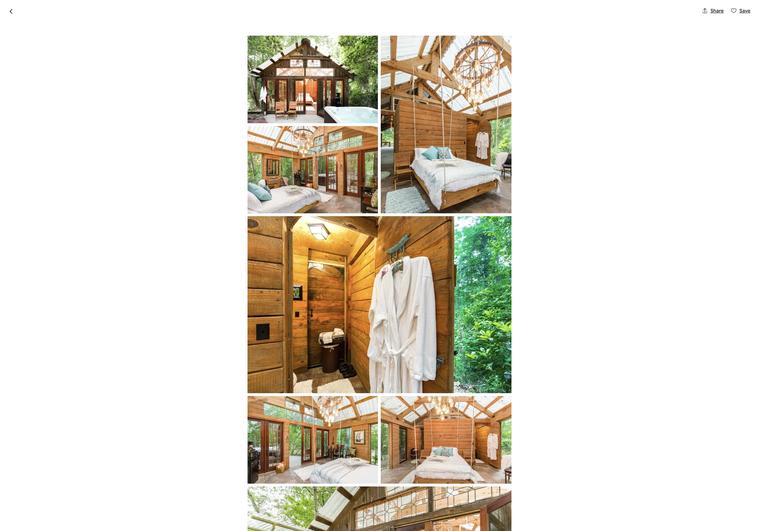 Task type: vqa. For each thing, say whether or not it's contained in the screenshot.
'ONLINE'
no



Task type: describe. For each thing, give the bounding box(es) containing it.
my
[[282, 443, 290, 450]]

lumberton,
[[271, 52, 299, 58]]

entire cabin hosted by alina 1 bed · 1 bath
[[180, 278, 282, 298]]

is inside alina is a superhost superhosts are experienced, highly rated hosts.
[[218, 319, 222, 326]]

in inside naturalist boudoir is an unusual space where one can get back to nature in a peaceful, private setting.
[[368, 494, 373, 501]]

for left "all."
[[309, 443, 317, 450]]

peaceful,
[[378, 494, 403, 501]]

the right gave
[[267, 352, 274, 359]]

cabin
[[204, 278, 224, 288]]

an
[[234, 494, 240, 501]]

your down experience
[[300, 425, 312, 433]]

2 1 from the left
[[256, 291, 258, 298]]

reserve button
[[455, 352, 570, 369]]

5-
[[299, 352, 303, 359]]

one
[[297, 494, 307, 501]]

boudoir down dates
[[310, 434, 331, 441]]

1 vertical spatial &
[[195, 443, 199, 450]]

2 vertical spatial our
[[226, 434, 235, 441]]

12/17/2023
[[460, 315, 485, 322]]

need
[[180, 408, 194, 416]]

outdoor
[[378, 408, 400, 416]]

0 horizontal spatial get
[[235, 468, 244, 476]]

dates
[[313, 425, 327, 433]]

usually
[[480, 480, 497, 487]]

$301 x 5 nights button
[[455, 389, 494, 397]]

$301 for $301 x 5 nights
[[455, 389, 468, 397]]

has
[[352, 400, 361, 407]]

check inside nestled in the heart of the big thicket, our naturalist boudoir b&b has everything you need to revitalize your senses.  extremely private area for the naturalist with outdoor hot tub and shower.  we welcome all guests to experience our lovely naturalist boudoir & reconnect with your special someone. should your dates not be available for this cabin, please check out our additional cabins...naturalist boudoir too, naturalist boudoir on point & naturalist boudoir ritz.  check my profile for all.
[[199, 434, 214, 441]]

everything
[[362, 400, 391, 407]]

star
[[303, 352, 312, 359]]

states
[[333, 52, 348, 58]]

alina's place on airbnb is usually fully booked.
[[455, 473, 544, 487]]

$301 night
[[455, 288, 488, 298]]

superhost inside alina is a superhost superhosts are experienced, highly rated hosts.
[[227, 319, 255, 326]]

Start your search search field
[[326, 6, 433, 23]]

is right this
[[468, 473, 472, 480]]

you won't be charged yet
[[484, 374, 542, 381]]

lovely
[[333, 417, 348, 424]]

cleaning fee
[[455, 402, 488, 409]]

a inside alina is a superhost superhosts are experienced, highly rated hosts.
[[223, 319, 226, 326]]

cancellation
[[216, 367, 249, 375]]

taxes
[[489, 439, 504, 447]]

revitalize
[[202, 408, 225, 416]]

report this listing
[[498, 505, 539, 511]]

this inside nestled in the heart of the big thicket, our naturalist boudoir b&b has everything you need to revitalize your senses.  extremely private area for the naturalist with outdoor hot tub and shower.  we welcome all guests to experience our lovely naturalist boudoir & reconnect with your special someone. should your dates not be available for this cabin, please check out our additional cabins...naturalist boudoir too, naturalist boudoir on point & naturalist boudoir ritz.  check my profile for all.
[[380, 425, 389, 433]]

hot
[[401, 408, 410, 416]]

private inside naturalist boudoir is an unusual space where one can get back to nature in a peaceful, private setting.
[[180, 502, 199, 510]]

naturalist boudoir is an unusual space where one can get back to nature in a peaceful, private setting.
[[180, 494, 404, 510]]

profile
[[291, 443, 308, 450]]

alina is a superhost superhosts are experienced, highly rated hosts.
[[203, 319, 312, 334]]

the up 'senses.'
[[240, 400, 249, 407]]

area
[[308, 408, 320, 416]]

cabin
[[306, 36, 332, 48]]

nature,
[[266, 468, 285, 476]]

to up should
[[285, 417, 291, 424]]

x
[[469, 389, 472, 397]]

nature
[[350, 494, 367, 501]]

boudoir inside naturalist boudoir is an unusual space where one can get back to nature in a peaceful, private setting.
[[207, 494, 227, 501]]

welcome
[[234, 417, 258, 424]]

ready to unplug and get back to nature, come check out naturalist boudoir.
[[180, 468, 377, 476]]

to inside naturalist boudoir is an unusual space where one can get back to nature in a peaceful, private setting.
[[343, 494, 349, 501]]

texas,
[[300, 52, 315, 58]]

are
[[230, 328, 237, 334]]

to right the need
[[195, 408, 201, 416]]

you'll
[[207, 498, 226, 508]]

is inside alina's place on airbnb is usually fully booked.
[[474, 480, 478, 487]]

naturalist inside naturalist boudoir, romantic cabin superhost · lumberton, texas, united states
[[180, 36, 223, 48]]

romantic
[[262, 36, 304, 48]]

nights
[[478, 389, 494, 397]]

alina's
[[504, 473, 521, 480]]

bath
[[260, 291, 272, 298]]

come
[[286, 468, 301, 476]]

1 vertical spatial out
[[319, 468, 328, 476]]

night
[[474, 290, 488, 297]]

reconnect
[[180, 425, 207, 433]]

yet
[[535, 374, 542, 381]]

hosts.
[[298, 328, 312, 334]]

a left 5-
[[295, 352, 298, 359]]

0 horizontal spatial with
[[209, 425, 220, 433]]

nestled in the heart of the big thicket, our naturalist boudoir b&b has everything you need to revitalize your senses.  extremely private area for the naturalist with outdoor hot tub and shower.  we welcome all guests to experience our lovely naturalist boudoir & reconnect with your special someone. should your dates not be available for this cabin, please check out our additional cabins...naturalist boudoir too, naturalist boudoir on point & naturalist boudoir ritz.  check my profile for all.
[[180, 400, 411, 450]]

1 vertical spatial check
[[302, 468, 318, 476]]

fully
[[499, 480, 509, 487]]

100%
[[203, 352, 215, 359]]

find.
[[489, 473, 501, 480]]

listing
[[525, 505, 539, 511]]

experienced,
[[239, 328, 268, 334]]

all
[[259, 417, 265, 424]]

we
[[224, 417, 233, 424]]

rated
[[284, 328, 297, 334]]

free cancellation for 48 hours
[[203, 367, 282, 375]]

united
[[316, 52, 331, 58]]

unusual
[[241, 494, 261, 501]]

back inside naturalist boudoir is an unusual space where one can get back to nature in a peaceful, private setting.
[[329, 494, 342, 501]]

boudoir down outdoor
[[375, 417, 396, 424]]

rating.
[[313, 352, 328, 359]]

on inside nestled in the heart of the big thicket, our naturalist boudoir b&b has everything you need to revitalize your senses.  extremely private area for the naturalist with outdoor hot tub and shower.  we welcome all guests to experience our lovely naturalist boudoir & reconnect with your special someone. should your dates not be available for this cabin, please check out our additional cabins...naturalist boudoir too, naturalist boudoir on point & naturalist boudoir ritz.  check my profile for all.
[[395, 434, 402, 441]]

cabins...naturalist
[[263, 434, 309, 441]]

unplug
[[205, 468, 223, 476]]

before
[[470, 439, 488, 447]]

where you'll sleep
[[180, 498, 247, 508]]



Task type: locate. For each thing, give the bounding box(es) containing it.
of
[[216, 352, 221, 359], [233, 400, 239, 407]]

available
[[347, 425, 370, 433]]

get right can
[[319, 494, 328, 501]]

1 vertical spatial with
[[209, 425, 220, 433]]

fee right the service
[[494, 415, 503, 422]]

0 vertical spatial back
[[245, 468, 258, 476]]

naturalist
[[340, 408, 364, 416]]

of right 100%
[[216, 352, 221, 359]]

1 horizontal spatial fee
[[494, 415, 503, 422]]

0 horizontal spatial &
[[195, 443, 199, 450]]

1 vertical spatial of
[[233, 400, 239, 407]]

on
[[395, 434, 402, 441], [537, 473, 544, 480]]

of right heart
[[233, 400, 239, 407]]

booked.
[[511, 480, 532, 487]]

and right the unplug
[[224, 468, 234, 476]]

check
[[199, 434, 214, 441], [302, 468, 318, 476]]

tub
[[180, 417, 189, 424]]

1 horizontal spatial on
[[537, 473, 544, 480]]

our up not
[[323, 417, 331, 424]]

0 vertical spatial private
[[289, 408, 307, 416]]

sleep
[[227, 498, 247, 508]]

1 vertical spatial ·
[[253, 291, 255, 298]]

get inside naturalist boudoir is an unusual space where one can get back to nature in a peaceful, private setting.
[[319, 494, 328, 501]]

airbnb left rare
[[455, 480, 473, 487]]

1 vertical spatial be
[[339, 425, 346, 433]]

1 vertical spatial get
[[319, 494, 328, 501]]

alina
[[203, 319, 217, 326]]

is left usually
[[474, 480, 478, 487]]

recent
[[222, 352, 237, 359]]

perfect room for two. image
[[381, 397, 512, 484], [381, 397, 512, 484]]

charged
[[514, 374, 534, 381]]

0 horizontal spatial out
[[216, 434, 225, 441]]

be down 'lovely'
[[339, 425, 346, 433]]

report this listing button
[[487, 505, 539, 511]]

1 horizontal spatial be
[[507, 374, 513, 381]]

0 vertical spatial fee
[[480, 402, 488, 409]]

0 vertical spatial ·
[[267, 52, 269, 59]]

this left listing
[[515, 505, 524, 511]]

0 vertical spatial check
[[199, 434, 214, 441]]

0 horizontal spatial our
[[226, 434, 235, 441]]

suspended queen bed. image
[[381, 36, 512, 214], [381, 36, 512, 214], [383, 170, 480, 267]]

the up 'lovely'
[[330, 408, 339, 416]]

you
[[484, 374, 492, 381]]

location
[[275, 352, 294, 359]]

big
[[250, 400, 258, 407]]

1 vertical spatial fee
[[494, 415, 503, 422]]

to right "ready"
[[198, 468, 203, 476]]

not
[[329, 425, 338, 433]]

0 horizontal spatial and
[[191, 417, 201, 424]]

$301 for $301 night
[[455, 288, 473, 298]]

boudoir up "setting."
[[207, 494, 227, 501]]

0 vertical spatial of
[[216, 352, 221, 359]]

total
[[455, 439, 469, 447]]

private restroom. image
[[483, 68, 580, 168], [248, 217, 512, 394], [248, 217, 512, 394]]

check
[[264, 443, 281, 450]]

0 vertical spatial and
[[191, 417, 201, 424]]

to left nature,
[[259, 468, 265, 476]]

to
[[195, 408, 201, 416], [285, 417, 291, 424], [198, 468, 203, 476], [259, 468, 265, 476], [343, 494, 349, 501]]

0 vertical spatial be
[[507, 374, 513, 381]]

superhosts
[[203, 328, 229, 334]]

1 vertical spatial airbnb
[[455, 480, 473, 487]]

your home away from home awaits. image
[[383, 68, 480, 168], [248, 126, 379, 214], [248, 126, 379, 214]]

1 vertical spatial on
[[537, 473, 544, 480]]

a left rare
[[473, 473, 476, 480]]

your up "we"
[[226, 408, 238, 416]]

airbnb down 'cleaning'
[[455, 415, 473, 422]]

fee up the service
[[480, 402, 488, 409]]

1 horizontal spatial ·
[[267, 52, 269, 59]]

1 vertical spatial in
[[368, 494, 373, 501]]

0 vertical spatial airbnb
[[455, 415, 473, 422]]

won't
[[493, 374, 506, 381]]

with down everything
[[366, 408, 377, 416]]

0 horizontal spatial be
[[339, 425, 346, 433]]

$301 left x
[[455, 389, 468, 397]]

on down cabin,
[[395, 434, 402, 441]]

1 horizontal spatial with
[[366, 408, 377, 416]]

guests inside nestled in the heart of the big thicket, our naturalist boudoir b&b has everything you need to revitalize your senses.  extremely private area for the naturalist with outdoor hot tub and shower.  we welcome all guests to experience our lovely naturalist boudoir & reconnect with your special someone. should your dates not be available for this cabin, please check out our additional cabins...naturalist boudoir too, naturalist boudoir on point & naturalist boudoir ritz.  check my profile for all.
[[266, 417, 284, 424]]

heart
[[218, 400, 232, 407]]

0 vertical spatial $301
[[455, 288, 473, 298]]

0 vertical spatial &
[[397, 417, 401, 424]]

all.
[[318, 443, 325, 450]]

· inside naturalist boudoir, romantic cabin superhost · lumberton, texas, united states
[[267, 52, 269, 59]]

airbnb inside alina's place on airbnb is usually fully booked.
[[455, 480, 473, 487]]

boudoir,
[[225, 36, 260, 48]]

on right place
[[537, 473, 544, 480]]

peaceful and serene. image
[[248, 36, 379, 123], [248, 36, 379, 123], [180, 68, 380, 267]]

· inside entire cabin hosted by alina 1 bed · 1 bath
[[253, 291, 255, 298]]

0 horizontal spatial this
[[380, 425, 389, 433]]

share
[[711, 7, 725, 14]]

special
[[234, 425, 252, 433]]

to left nature
[[343, 494, 349, 501]]

space
[[262, 494, 278, 501]]

1 vertical spatial private
[[180, 502, 199, 510]]

service
[[474, 415, 493, 422]]

our up extremely
[[282, 400, 291, 407]]

1 airbnb from the top
[[455, 415, 473, 422]]

naturalist boudoir, romantic cabin superhost · lumberton, texas, united states
[[180, 36, 348, 59]]

airbnb service fee button
[[455, 415, 503, 422]]

1 horizontal spatial in
[[368, 494, 373, 501]]

1 horizontal spatial private
[[289, 408, 307, 416]]

1 vertical spatial back
[[329, 494, 342, 501]]

0 horizontal spatial 1
[[238, 291, 240, 298]]

a left peaceful,
[[374, 494, 377, 501]]

0 vertical spatial out
[[216, 434, 225, 441]]

can
[[308, 494, 317, 501]]

by alina
[[253, 278, 282, 288]]

0 vertical spatial in
[[202, 400, 206, 407]]

in right nature
[[368, 494, 373, 501]]

is up superhosts
[[218, 319, 222, 326]]

superhost down boudoir,
[[241, 52, 264, 58]]

the up revitalize
[[208, 400, 217, 407]]

a inside naturalist boudoir is an unusual space where one can get back to nature in a peaceful, private setting.
[[374, 494, 377, 501]]

nestled
[[180, 400, 201, 407]]

and up the reconnect in the bottom left of the page
[[191, 417, 201, 424]]

1 horizontal spatial out
[[319, 468, 328, 476]]

back left nature,
[[245, 468, 258, 476]]

cleaning fee button
[[455, 402, 488, 409]]

guests down extremely
[[266, 417, 284, 424]]

1 vertical spatial and
[[224, 468, 234, 476]]

& up cabin,
[[397, 417, 401, 424]]

please
[[180, 434, 197, 441]]

boudoir up area
[[318, 400, 339, 407]]

boudoir down additional
[[226, 443, 247, 450]]

entire
[[180, 278, 202, 288]]

where
[[180, 498, 205, 508]]

save button
[[729, 5, 754, 17]]

airbnb service fee
[[455, 415, 503, 422]]

1 1 from the left
[[238, 291, 240, 298]]

is left the an
[[228, 494, 232, 501]]

0 horizontal spatial on
[[395, 434, 402, 441]]

report
[[498, 505, 514, 511]]

1 horizontal spatial guests
[[266, 417, 284, 424]]

2 $301 from the top
[[455, 389, 468, 397]]

someone.
[[254, 425, 279, 433]]

0 horizontal spatial private
[[180, 502, 199, 510]]

& right point
[[195, 443, 199, 450]]

1 left bath
[[256, 291, 258, 298]]

1 horizontal spatial &
[[397, 417, 401, 424]]

outdoor shower. image
[[248, 487, 512, 532], [248, 487, 512, 532]]

1 vertical spatial $301
[[455, 389, 468, 397]]

where
[[279, 494, 296, 501]]

private up experience
[[289, 408, 307, 416]]

alina is a superhost. learn more about alina. image
[[393, 279, 413, 299], [393, 279, 413, 299]]

our down special
[[226, 434, 235, 441]]

check right the come
[[302, 468, 318, 476]]

$301 left night
[[455, 288, 473, 298]]

0 vertical spatial superhost
[[241, 52, 264, 58]]

gave
[[254, 352, 266, 359]]

0 horizontal spatial guests
[[238, 352, 253, 359]]

private inside nestled in the heart of the big thicket, our naturalist boudoir b&b has everything you need to revitalize your senses.  extremely private area for the naturalist with outdoor hot tub and shower.  we welcome all guests to experience our lovely naturalist boudoir & reconnect with your special someone. should your dates not be available for this cabin, please check out our additional cabins...naturalist boudoir too, naturalist boudoir on point & naturalist boudoir ritz.  check my profile for all.
[[289, 408, 307, 416]]

boudoir
[[318, 400, 339, 407], [375, 417, 396, 424], [310, 434, 331, 441], [373, 434, 394, 441], [226, 443, 247, 450], [207, 494, 227, 501]]

0 vertical spatial our
[[282, 400, 291, 407]]

· left lumberton,
[[267, 52, 269, 59]]

100% of recent guests gave the location a 5-star rating.
[[203, 352, 328, 359]]

place
[[522, 473, 536, 480]]

extremely
[[261, 408, 287, 416]]

0 vertical spatial this
[[380, 425, 389, 433]]

additional
[[236, 434, 262, 441]]

in inside nestled in the heart of the big thicket, our naturalist boudoir b&b has everything you need to revitalize your senses.  extremely private area for the naturalist with outdoor hot tub and shower.  we welcome all guests to experience our lovely naturalist boudoir & reconnect with your special someone. should your dates not be available for this cabin, please check out our additional cabins...naturalist boudoir too, naturalist boudoir on point & naturalist boudoir ritz.  check my profile for all.
[[202, 400, 206, 407]]

superhost up are at the left of page
[[227, 319, 255, 326]]

should
[[281, 425, 299, 433]]

be inside nestled in the heart of the big thicket, our naturalist boudoir b&b has everything you need to revitalize your senses.  extremely private area for the naturalist with outdoor hot tub and shower.  we welcome all guests to experience our lovely naturalist boudoir & reconnect with your special someone. should your dates not be available for this cabin, please check out our additional cabins...naturalist boudoir too, naturalist boudoir on point & naturalist boudoir ritz.  check my profile for all.
[[339, 425, 346, 433]]

boudoir.
[[356, 468, 377, 476]]

fee
[[480, 402, 488, 409], [494, 415, 503, 422]]

our
[[282, 400, 291, 407], [323, 417, 331, 424], [226, 434, 235, 441]]

dialog containing share
[[0, 0, 760, 532]]

out inside nestled in the heart of the big thicket, our naturalist boudoir b&b has everything you need to revitalize your senses.  extremely private area for the naturalist with outdoor hot tub and shower.  we welcome all guests to experience our lovely naturalist boudoir & reconnect with your special someone. should your dates not be available for this cabin, please check out our additional cabins...naturalist boudoir too, naturalist boudoir on point & naturalist boudoir ritz.  check my profile for all.
[[216, 434, 225, 441]]

0 horizontal spatial of
[[216, 352, 221, 359]]

senses.
[[239, 408, 258, 416]]

out down shower.
[[216, 434, 225, 441]]

2 horizontal spatial our
[[323, 417, 331, 424]]

total before taxes
[[455, 439, 504, 447]]

0 horizontal spatial in
[[202, 400, 206, 407]]

is inside naturalist boudoir is an unusual space where one can get back to nature in a peaceful, private setting.
[[228, 494, 232, 501]]

· right bed
[[253, 291, 255, 298]]

0 horizontal spatial ·
[[253, 291, 255, 298]]

you
[[392, 400, 401, 407]]

get up the an
[[235, 468, 244, 476]]

and inside nestled in the heart of the big thicket, our naturalist boudoir b&b has everything you need to revitalize your senses.  extremely private area for the naturalist with outdoor hot tub and shower.  we welcome all guests to experience our lovely naturalist boudoir & reconnect with your special someone. should your dates not be available for this cabin, please check out our additional cabins...naturalist boudoir too, naturalist boudoir on point & naturalist boudoir ritz.  check my profile for all.
[[191, 417, 201, 424]]

1 horizontal spatial our
[[282, 400, 291, 407]]

be right won't
[[507, 374, 513, 381]]

your down "we"
[[221, 425, 233, 433]]

1 vertical spatial our
[[323, 417, 331, 424]]

of inside nestled in the heart of the big thicket, our naturalist boudoir b&b has everything you need to revitalize your senses.  extremely private area for the naturalist with outdoor hot tub and shower.  we welcome all guests to experience our lovely naturalist boudoir & reconnect with your special someone. should your dates not be available for this cabin, please check out our additional cabins...naturalist boudoir too, naturalist boudoir on point & naturalist boudoir ritz.  check my profile for all.
[[233, 400, 239, 407]]

save
[[740, 7, 751, 14]]

1 vertical spatial guests
[[266, 417, 284, 424]]

0 vertical spatial get
[[235, 468, 244, 476]]

out down "all."
[[319, 468, 328, 476]]

be
[[507, 374, 513, 381], [339, 425, 346, 433]]

0 horizontal spatial back
[[245, 468, 258, 476]]

in up revitalize
[[202, 400, 206, 407]]

0 vertical spatial guests
[[238, 352, 253, 359]]

1 horizontal spatial back
[[329, 494, 342, 501]]

1 horizontal spatial and
[[224, 468, 234, 476]]

a up superhosts
[[223, 319, 226, 326]]

1 horizontal spatial of
[[233, 400, 239, 407]]

0 horizontal spatial fee
[[480, 402, 488, 409]]

0 horizontal spatial check
[[199, 434, 214, 441]]

great nature views. image
[[483, 170, 580, 267], [248, 397, 379, 484], [248, 397, 379, 484]]

1 $301 from the top
[[455, 288, 473, 298]]

back right can
[[329, 494, 342, 501]]

free
[[203, 367, 215, 375]]

for right area
[[321, 408, 329, 416]]

guests left gave
[[238, 352, 253, 359]]

naturalist inside naturalist boudoir is an unusual space where one can get back to nature in a peaceful, private setting.
[[180, 494, 205, 501]]

1 vertical spatial this
[[515, 505, 524, 511]]

1 horizontal spatial get
[[319, 494, 328, 501]]

b&b
[[340, 400, 351, 407]]

1 horizontal spatial this
[[515, 505, 524, 511]]

boudoir down cabin,
[[373, 434, 394, 441]]

1 horizontal spatial check
[[302, 468, 318, 476]]

check down the reconnect in the bottom left of the page
[[199, 434, 214, 441]]

is
[[218, 319, 222, 326], [468, 473, 472, 480], [474, 480, 478, 487], [228, 494, 232, 501]]

cabin,
[[391, 425, 406, 433]]

1 vertical spatial superhost
[[227, 319, 255, 326]]

5
[[473, 389, 476, 397]]

superhost inside naturalist boudoir, romantic cabin superhost · lumberton, texas, united states
[[241, 52, 264, 58]]

1 left bed
[[238, 291, 240, 298]]

back
[[245, 468, 258, 476], [329, 494, 342, 501]]

out
[[216, 434, 225, 441], [319, 468, 328, 476]]

for right available
[[371, 425, 379, 433]]

ready
[[180, 468, 196, 476]]

reserve
[[502, 356, 524, 364]]

shower.
[[202, 417, 222, 424]]

with down shower.
[[209, 425, 220, 433]]

naturalist
[[180, 36, 223, 48], [292, 400, 317, 407], [349, 417, 374, 424], [347, 434, 372, 441], [200, 443, 225, 450], [330, 468, 355, 476], [180, 494, 205, 501]]

48
[[259, 367, 266, 375]]

2 airbnb from the top
[[455, 480, 473, 487]]

for left 48
[[250, 367, 258, 375]]

dialog
[[0, 0, 760, 532]]

private left "setting."
[[180, 502, 199, 510]]

0 vertical spatial with
[[366, 408, 377, 416]]

setting.
[[200, 502, 220, 510]]

1 horizontal spatial 1
[[256, 291, 258, 298]]

0 vertical spatial on
[[395, 434, 402, 441]]

on inside alina's place on airbnb is usually fully booked.
[[537, 473, 544, 480]]

this
[[455, 473, 466, 480]]

this left cabin,
[[380, 425, 389, 433]]



